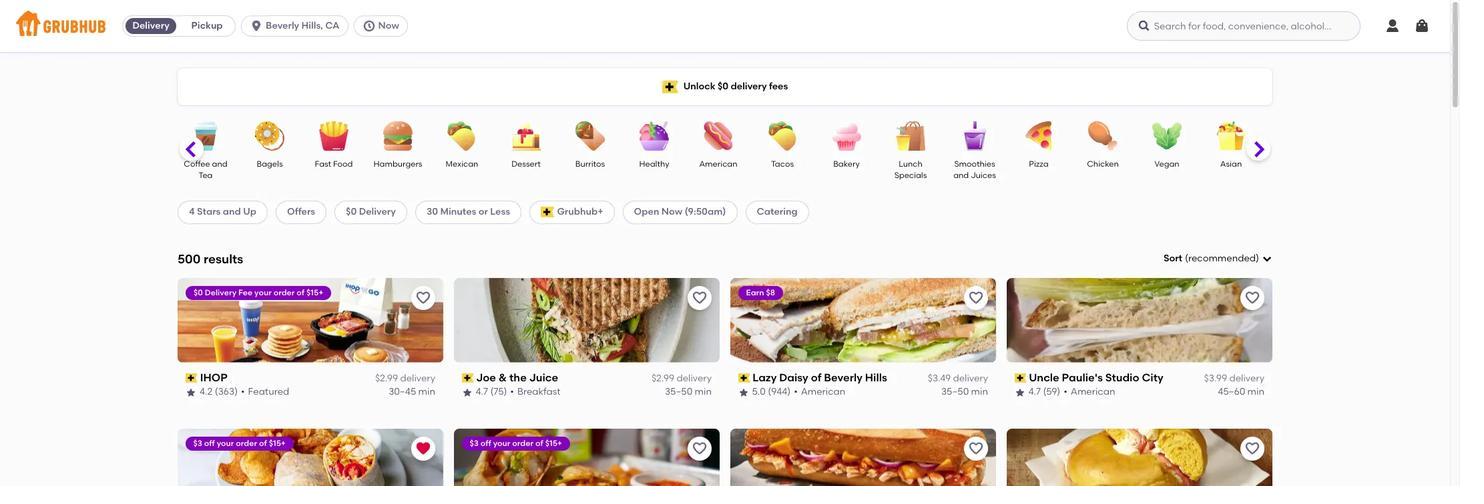 Task type: vqa. For each thing, say whether or not it's contained in the screenshot.
THE 18"
no



Task type: locate. For each thing, give the bounding box(es) containing it.
delivery right the $3.49
[[953, 373, 988, 385]]

hamburgers image
[[375, 122, 421, 151]]

star icon image left 4.7 (59)
[[1015, 388, 1026, 398]]

delivery
[[133, 20, 169, 31], [359, 207, 396, 218], [205, 288, 237, 298]]

daisy
[[780, 372, 809, 385]]

2 $2.99 from the left
[[652, 373, 675, 385]]

2 $3 off your order of $15+ from the left
[[470, 439, 563, 449]]

min left 5.0
[[695, 387, 712, 398]]

star icon image for joe & the juice
[[462, 388, 473, 398]]

$0 delivery fee your order of $15+
[[194, 288, 323, 298]]

1 vertical spatial $0
[[346, 207, 357, 218]]

min right 30–45
[[418, 387, 435, 398]]

2 min from the left
[[695, 387, 712, 398]]

)
[[1256, 253, 1259, 264]]

4 star icon image from the left
[[1015, 388, 1026, 398]]

star icon image left 4.2
[[186, 388, 196, 398]]

0 horizontal spatial $15+
[[269, 439, 286, 449]]

0 horizontal spatial svg image
[[1138, 19, 1151, 33]]

and left up
[[223, 207, 241, 218]]

lunch specials
[[895, 160, 927, 181]]

minutes
[[440, 207, 476, 218]]

now button
[[354, 15, 413, 37]]

• for joe & the juice
[[511, 387, 514, 398]]

• for ihop
[[241, 387, 245, 398]]

vegan image
[[1144, 122, 1191, 151]]

0 horizontal spatial your
[[217, 439, 234, 449]]

lazy daisy of beverly hills
[[753, 372, 888, 385]]

delivery up 30–45 min
[[400, 373, 435, 385]]

and inside smoothies and juices
[[954, 171, 969, 181]]

$3 off your order of $15+ down (75)
[[470, 439, 563, 449]]

2 • from the left
[[511, 387, 514, 398]]

2 off from the left
[[481, 439, 492, 449]]

1 $3 off your order of $15+ from the left
[[194, 439, 286, 449]]

save this restaurant image
[[692, 290, 708, 306], [692, 441, 708, 457]]

0 vertical spatial save this restaurant image
[[692, 290, 708, 306]]

3 min from the left
[[971, 387, 988, 398]]

$0 for $0 delivery
[[346, 207, 357, 218]]

$15+ for sweet butter kitchen logo
[[269, 439, 286, 449]]

2 horizontal spatial your
[[494, 439, 511, 449]]

1 horizontal spatial 35–50 min
[[942, 387, 988, 398]]

1 35–50 from the left
[[665, 387, 693, 398]]

star icon image
[[186, 388, 196, 398], [462, 388, 473, 398], [739, 388, 749, 398], [1015, 388, 1026, 398]]

$3 right saved restaurant button
[[470, 439, 479, 449]]

and for smoothies and juices
[[954, 171, 969, 181]]

now
[[378, 20, 399, 31], [662, 207, 683, 218]]

0 vertical spatial and
[[212, 160, 228, 169]]

1 horizontal spatial $3 off your order of $15+
[[470, 439, 563, 449]]

healthy
[[639, 160, 670, 169]]

fast
[[315, 160, 331, 169]]

sweet butter kitchen logo image
[[178, 429, 443, 487]]

your down '(363)'
[[217, 439, 234, 449]]

subscription pass image for joe & the juice
[[462, 374, 474, 383]]

4.2 (363)
[[200, 387, 238, 398]]

ihop
[[200, 372, 228, 385]]

35–50 for joe & the juice
[[665, 387, 693, 398]]

2 horizontal spatial svg image
[[1262, 254, 1273, 265]]

svg image
[[1385, 18, 1401, 34], [1414, 18, 1430, 34], [1138, 19, 1151, 33]]

$3.49 delivery
[[928, 373, 988, 385]]

2 horizontal spatial $15+
[[546, 439, 563, 449]]

1 horizontal spatial subscription pass image
[[462, 374, 474, 383]]

1 subscription pass image from the left
[[186, 374, 197, 383]]

1 horizontal spatial american
[[802, 387, 846, 398]]

2 subscription pass image from the left
[[462, 374, 474, 383]]

4.7 left (59)
[[1029, 387, 1041, 398]]

1 horizontal spatial 4.7
[[1029, 387, 1041, 398]]

beverly left hills,
[[266, 20, 299, 31]]

best damn breakfast burrito logo image
[[454, 429, 720, 487]]

1 off from the left
[[205, 439, 215, 449]]

0 horizontal spatial $3
[[194, 439, 203, 449]]

5.0 (944)
[[753, 387, 791, 398]]

pizza image
[[1016, 122, 1062, 151]]

beverly
[[266, 20, 299, 31], [825, 372, 863, 385]]

30
[[427, 207, 438, 218]]

stars
[[197, 207, 221, 218]]

min right the "45–60"
[[1248, 387, 1265, 398]]

2 4.7 from the left
[[1029, 387, 1041, 398]]

star icon image for uncle paulie's studio city
[[1015, 388, 1026, 398]]

hamburgers
[[374, 160, 422, 169]]

recommended
[[1189, 253, 1256, 264]]

subscription pass image
[[739, 374, 750, 383]]

0 horizontal spatial order
[[236, 439, 258, 449]]

0 horizontal spatial $0
[[194, 288, 203, 298]]

order for best damn breakfast burrito logo
[[513, 439, 534, 449]]

4
[[189, 207, 195, 218]]

order down • featured
[[236, 439, 258, 449]]

2 vertical spatial $0
[[194, 288, 203, 298]]

of
[[297, 288, 305, 298], [812, 372, 822, 385], [259, 439, 267, 449], [536, 439, 544, 449]]

1 vertical spatial grubhub plus flag logo image
[[541, 207, 555, 218]]

delivery down hamburgers
[[359, 207, 396, 218]]

1 • from the left
[[241, 387, 245, 398]]

min for uncle
[[1248, 387, 1265, 398]]

asian image
[[1208, 122, 1255, 151]]

2 $3 from the left
[[470, 439, 479, 449]]

1 horizontal spatial off
[[481, 439, 492, 449]]

1 horizontal spatial now
[[662, 207, 683, 218]]

american for uncle
[[1071, 387, 1116, 398]]

subscription pass image for ihop
[[186, 374, 197, 383]]

delivery
[[731, 81, 767, 92], [400, 373, 435, 385], [677, 373, 712, 385], [953, 373, 988, 385], [1230, 373, 1265, 385]]

bagels
[[257, 160, 283, 169]]

0 horizontal spatial • american
[[794, 387, 846, 398]]

order for sweet butter kitchen logo
[[236, 439, 258, 449]]

$3
[[194, 439, 203, 449], [470, 439, 479, 449]]

chicken image
[[1080, 122, 1127, 151]]

0 vertical spatial $0
[[718, 81, 729, 92]]

beverly left hills
[[825, 372, 863, 385]]

delivery left fee
[[205, 288, 237, 298]]

4.7 for uncle paulie's studio city
[[1029, 387, 1041, 398]]

2 star icon image from the left
[[462, 388, 473, 398]]

0 horizontal spatial delivery
[[133, 20, 169, 31]]

svg image right the "ca"
[[362, 19, 376, 33]]

• right (59)
[[1064, 387, 1068, 398]]

0 horizontal spatial subscription pass image
[[186, 374, 197, 383]]

grubhub plus flag logo image left grubhub+
[[541, 207, 555, 218]]

1 35–50 min from the left
[[665, 387, 712, 398]]

3 star icon image from the left
[[739, 388, 749, 398]]

chicken
[[1087, 160, 1119, 169]]

0 vertical spatial beverly
[[266, 20, 299, 31]]

off
[[205, 439, 215, 449], [481, 439, 492, 449]]

2 horizontal spatial american
[[1071, 387, 1116, 398]]

•
[[241, 387, 245, 398], [511, 387, 514, 398], [794, 387, 798, 398], [1064, 387, 1068, 398]]

4 • from the left
[[1064, 387, 1068, 398]]

1 horizontal spatial $0
[[346, 207, 357, 218]]

off down the 4.7 (75)
[[481, 439, 492, 449]]

0 horizontal spatial american
[[699, 160, 738, 169]]

1 horizontal spatial • american
[[1064, 387, 1116, 398]]

0 horizontal spatial $2.99 delivery
[[375, 373, 435, 385]]

1 horizontal spatial svg image
[[362, 19, 376, 33]]

0 vertical spatial now
[[378, 20, 399, 31]]

american down lazy daisy of beverly hills
[[802, 387, 846, 398]]

specials
[[895, 171, 927, 181]]

$0 right unlock
[[718, 81, 729, 92]]

0 horizontal spatial now
[[378, 20, 399, 31]]

save this restaurant button
[[411, 286, 435, 310], [688, 286, 712, 310], [964, 286, 988, 310], [1241, 286, 1265, 310], [688, 437, 712, 461], [964, 437, 988, 461], [1241, 437, 1265, 461]]

4.7 for joe & the juice
[[476, 387, 489, 398]]

beverly inside button
[[266, 20, 299, 31]]

$0 down food
[[346, 207, 357, 218]]

save this restaurant image
[[415, 290, 431, 306], [968, 290, 984, 306], [1245, 290, 1261, 306], [968, 441, 984, 457], [1245, 441, 1261, 457]]

30 minutes or less
[[427, 207, 510, 218]]

• down daisy
[[794, 387, 798, 398]]

0 horizontal spatial beverly
[[266, 20, 299, 31]]

1 vertical spatial delivery
[[359, 207, 396, 218]]

0 horizontal spatial svg image
[[250, 19, 263, 33]]

1 save this restaurant image from the top
[[692, 290, 708, 306]]

$2.99 delivery up 30–45
[[375, 373, 435, 385]]

subscription pass image
[[186, 374, 197, 383], [462, 374, 474, 383], [1015, 374, 1027, 383]]

svg image left beverly hills, ca
[[250, 19, 263, 33]]

off down 4.2
[[205, 439, 215, 449]]

1 horizontal spatial grubhub plus flag logo image
[[662, 80, 678, 93]]

0 vertical spatial grubhub plus flag logo image
[[662, 80, 678, 93]]

35–50
[[665, 387, 693, 398], [942, 387, 969, 398]]

4 min from the left
[[1248, 387, 1265, 398]]

• american down lazy daisy of beverly hills
[[794, 387, 846, 398]]

star icon image down subscription pass icon
[[739, 388, 749, 398]]

0 horizontal spatial 35–50
[[665, 387, 693, 398]]

and up tea
[[212, 160, 228, 169]]

0 vertical spatial delivery
[[133, 20, 169, 31]]

1 $3 from the left
[[194, 439, 203, 449]]

35–50 min for joe & the juice
[[665, 387, 712, 398]]

None field
[[1164, 252, 1273, 266]]

2 35–50 from the left
[[942, 387, 969, 398]]

1 vertical spatial and
[[954, 171, 969, 181]]

now right the "ca"
[[378, 20, 399, 31]]

delivery up "45–60 min"
[[1230, 373, 1265, 385]]

5.0
[[753, 387, 766, 398]]

off for best damn breakfast burrito logo
[[481, 439, 492, 449]]

• american
[[794, 387, 846, 398], [1064, 387, 1116, 398]]

1 horizontal spatial delivery
[[205, 288, 237, 298]]

$2.99
[[375, 373, 398, 385], [652, 373, 675, 385]]

bakery image
[[823, 122, 870, 151]]

1 horizontal spatial 35–50
[[942, 387, 969, 398]]

$8
[[767, 288, 776, 298]]

now inside button
[[378, 20, 399, 31]]

$3 off your order of $15+ down '(363)'
[[194, 439, 286, 449]]

order down • breakfast
[[513, 439, 534, 449]]

2 horizontal spatial delivery
[[359, 207, 396, 218]]

grubhub plus flag logo image
[[662, 80, 678, 93], [541, 207, 555, 218]]

0 horizontal spatial 35–50 min
[[665, 387, 712, 398]]

1 horizontal spatial $2.99 delivery
[[652, 373, 712, 385]]

svg image inside beverly hills, ca button
[[250, 19, 263, 33]]

0 horizontal spatial grubhub plus flag logo image
[[541, 207, 555, 218]]

1 vertical spatial now
[[662, 207, 683, 218]]

american
[[699, 160, 738, 169], [802, 387, 846, 398], [1071, 387, 1116, 398]]

your right fee
[[254, 288, 272, 298]]

1 horizontal spatial order
[[274, 288, 295, 298]]

min
[[418, 387, 435, 398], [695, 387, 712, 398], [971, 387, 988, 398], [1248, 387, 1265, 398]]

1 • american from the left
[[794, 387, 846, 398]]

sushi image
[[1272, 122, 1319, 151]]

off for sweet butter kitchen logo
[[205, 439, 215, 449]]

2 $2.99 delivery from the left
[[652, 373, 712, 385]]

2 • american from the left
[[1064, 387, 1116, 398]]

now right open
[[662, 207, 683, 218]]

4.7 down joe
[[476, 387, 489, 398]]

35–50 min for lazy daisy of beverly hills
[[942, 387, 988, 398]]

smoothies and juices image
[[952, 122, 998, 151]]

1 $2.99 from the left
[[375, 373, 398, 385]]

svg image
[[250, 19, 263, 33], [362, 19, 376, 33], [1262, 254, 1273, 265]]

coffee
[[184, 160, 210, 169]]

• american down uncle paulie's studio city
[[1064, 387, 1116, 398]]

1 horizontal spatial $2.99
[[652, 373, 675, 385]]

2 horizontal spatial order
[[513, 439, 534, 449]]

$2.99 delivery for joe & the juice
[[652, 373, 712, 385]]

coffee and tea image
[[182, 122, 229, 151]]

1 horizontal spatial beverly
[[825, 372, 863, 385]]

3 • from the left
[[794, 387, 798, 398]]

$2.99 delivery left subscription pass icon
[[652, 373, 712, 385]]

$3 off your order of $15+
[[194, 439, 286, 449], [470, 439, 563, 449]]

and inside coffee and tea
[[212, 160, 228, 169]]

2 vertical spatial delivery
[[205, 288, 237, 298]]

$3 down 4.2
[[194, 439, 203, 449]]

1 star icon image from the left
[[186, 388, 196, 398]]

2 horizontal spatial subscription pass image
[[1015, 374, 1027, 383]]

$15+
[[306, 288, 323, 298], [269, 439, 286, 449], [546, 439, 563, 449]]

• for uncle paulie's studio city
[[1064, 387, 1068, 398]]

$2.99 delivery
[[375, 373, 435, 385], [652, 373, 712, 385]]

star icon image left the 4.7 (75)
[[462, 388, 473, 398]]

0 horizontal spatial $3 off your order of $15+
[[194, 439, 286, 449]]

Search for food, convenience, alcohol... search field
[[1127, 11, 1361, 41]]

delivery left subscription pass icon
[[677, 373, 712, 385]]

delivery left fees
[[731, 81, 767, 92]]

grubhub plus flag logo image for grubhub+
[[541, 207, 555, 218]]

order
[[274, 288, 295, 298], [236, 439, 258, 449], [513, 439, 534, 449]]

of right fee
[[297, 288, 305, 298]]

svg image inside now button
[[362, 19, 376, 33]]

$3.99
[[1204, 373, 1228, 385]]

earn
[[747, 288, 765, 298]]

0 horizontal spatial off
[[205, 439, 215, 449]]

2 35–50 min from the left
[[942, 387, 988, 398]]

grubhub+
[[557, 207, 603, 218]]

american down uncle paulie's studio city
[[1071, 387, 1116, 398]]

subscription pass image left 'ihop'
[[186, 374, 197, 383]]

subscription pass image left joe
[[462, 374, 474, 383]]

0 horizontal spatial 4.7
[[476, 387, 489, 398]]

delivery left pickup
[[133, 20, 169, 31]]

and
[[212, 160, 228, 169], [954, 171, 969, 181], [223, 207, 241, 218]]

1 min from the left
[[418, 387, 435, 398]]

1 horizontal spatial $3
[[470, 439, 479, 449]]

• right '(363)'
[[241, 387, 245, 398]]

sam's bagels logo image
[[1007, 429, 1273, 487]]

1 $2.99 delivery from the left
[[375, 373, 435, 385]]

grubhub plus flag logo image left unlock
[[662, 80, 678, 93]]

min down $3.49 delivery
[[971, 387, 988, 398]]

order right fee
[[274, 288, 295, 298]]

(9:50am)
[[685, 207, 726, 218]]

$15+ for best damn breakfast burrito logo
[[546, 439, 563, 449]]

tacos image
[[759, 122, 806, 151]]

star icon image for ihop
[[186, 388, 196, 398]]

1 vertical spatial save this restaurant image
[[692, 441, 708, 457]]

0 horizontal spatial $2.99
[[375, 373, 398, 385]]

american down american image
[[699, 160, 738, 169]]

• right (75)
[[511, 387, 514, 398]]

and down the smoothies
[[954, 171, 969, 181]]

1 4.7 from the left
[[476, 387, 489, 398]]

subscription pass image left uncle in the bottom of the page
[[1015, 374, 1027, 383]]

your down (75)
[[494, 439, 511, 449]]

delivery for $0 delivery fee your order of $15+
[[205, 288, 237, 298]]

$0 down 500
[[194, 288, 203, 298]]

3 subscription pass image from the left
[[1015, 374, 1027, 383]]

svg image right )
[[1262, 254, 1273, 265]]



Task type: describe. For each thing, give the bounding box(es) containing it.
tacos
[[771, 160, 794, 169]]

$3 off your order of $15+ for best damn breakfast burrito logo
[[470, 439, 563, 449]]

hills,
[[302, 20, 323, 31]]

joe
[[477, 372, 497, 385]]

of right daisy
[[812, 372, 822, 385]]

sort ( recommended )
[[1164, 253, 1259, 264]]

2 horizontal spatial $0
[[718, 81, 729, 92]]

2 horizontal spatial svg image
[[1414, 18, 1430, 34]]

grubhub plus flag logo image for unlock $0 delivery fees
[[662, 80, 678, 93]]

(75)
[[491, 387, 507, 398]]

hills
[[866, 372, 888, 385]]

smoothies
[[955, 160, 995, 169]]

none field containing sort
[[1164, 252, 1273, 266]]

american for lazy
[[802, 387, 846, 398]]

save this restaurant image for panera bread logo
[[968, 441, 984, 457]]

offers
[[287, 207, 315, 218]]

subscription pass image for uncle paulie's studio city
[[1015, 374, 1027, 383]]

panera bread logo image
[[731, 429, 996, 487]]

• for lazy daisy of beverly hills
[[794, 387, 798, 398]]

your for sweet butter kitchen logo
[[217, 439, 234, 449]]

svg image for beverly hills, ca
[[250, 19, 263, 33]]

svg image for now
[[362, 19, 376, 33]]

food
[[333, 160, 353, 169]]

$2.99 for ihop
[[375, 373, 398, 385]]

delivery for lazy daisy of beverly hills
[[953, 373, 988, 385]]

4 stars and up
[[189, 207, 256, 218]]

2 save this restaurant image from the top
[[692, 441, 708, 457]]

featured
[[248, 387, 289, 398]]

of down breakfast
[[536, 439, 544, 449]]

juices
[[971, 171, 996, 181]]

500 results
[[178, 251, 243, 267]]

pickup
[[191, 20, 223, 31]]

$3.99 delivery
[[1204, 373, 1265, 385]]

• featured
[[241, 387, 289, 398]]

your for best damn breakfast burrito logo
[[494, 439, 511, 449]]

bakery
[[834, 160, 860, 169]]

of down • featured
[[259, 439, 267, 449]]

delivery for ihop
[[400, 373, 435, 385]]

1 horizontal spatial $15+
[[306, 288, 323, 298]]

burritos image
[[567, 122, 614, 151]]

breakfast
[[518, 387, 561, 398]]

fast food
[[315, 160, 353, 169]]

pickup button
[[179, 15, 235, 37]]

smoothies and juices
[[954, 160, 996, 181]]

coffee and tea
[[184, 160, 228, 181]]

(944)
[[769, 387, 791, 398]]

4.2
[[200, 387, 213, 398]]

saved restaurant button
[[411, 437, 435, 461]]

ca
[[325, 20, 340, 31]]

lunch
[[899, 160, 923, 169]]

svg image inside field
[[1262, 254, 1273, 265]]

up
[[243, 207, 256, 218]]

1 horizontal spatial your
[[254, 288, 272, 298]]

delivery for joe & the juice
[[677, 373, 712, 385]]

joe & the juice
[[477, 372, 559, 385]]

4.7 (59)
[[1029, 387, 1061, 398]]

30–45
[[389, 387, 416, 398]]

city
[[1143, 372, 1164, 385]]

joe & the juice logo image
[[454, 278, 720, 363]]

studio
[[1106, 372, 1140, 385]]

tea
[[199, 171, 213, 181]]

(
[[1185, 253, 1189, 264]]

2 vertical spatial and
[[223, 207, 241, 218]]

35–50 for lazy daisy of beverly hills
[[942, 387, 969, 398]]

lazy daisy of beverly hills logo image
[[731, 278, 996, 363]]

results
[[204, 251, 243, 267]]

catering
[[757, 207, 798, 218]]

(363)
[[215, 387, 238, 398]]

uncle paulie's studio city
[[1030, 372, 1164, 385]]

1 vertical spatial beverly
[[825, 372, 863, 385]]

save this restaurant image for uncle paulie's studio city logo
[[1245, 290, 1261, 306]]

juice
[[530, 372, 559, 385]]

delivery button
[[123, 15, 179, 37]]

and for coffee and tea
[[212, 160, 228, 169]]

star icon image for lazy daisy of beverly hills
[[739, 388, 749, 398]]

min for lazy
[[971, 387, 988, 398]]

unlock
[[684, 81, 716, 92]]

delivery inside delivery button
[[133, 20, 169, 31]]

sort
[[1164, 253, 1183, 264]]

or
[[479, 207, 488, 218]]

asian
[[1221, 160, 1242, 169]]

(59)
[[1044, 387, 1061, 398]]

$0 for $0 delivery fee your order of $15+
[[194, 288, 203, 298]]

dessert image
[[503, 122, 550, 151]]

45–60 min
[[1218, 387, 1265, 398]]

beverly hills, ca
[[266, 20, 340, 31]]

less
[[490, 207, 510, 218]]

unlock $0 delivery fees
[[684, 81, 788, 92]]

$0 delivery
[[346, 207, 396, 218]]

$3.49
[[928, 373, 951, 385]]

save this restaurant image for the sam's bagels logo
[[1245, 441, 1261, 457]]

ihop logo image
[[178, 278, 443, 363]]

mexican image
[[439, 122, 486, 151]]

• american for studio
[[1064, 387, 1116, 398]]

american image
[[695, 122, 742, 151]]

bagels image
[[246, 122, 293, 151]]

the
[[510, 372, 527, 385]]

earn $8
[[747, 288, 776, 298]]

• american for of
[[794, 387, 846, 398]]

45–60
[[1218, 387, 1246, 398]]

$2.99 delivery for ihop
[[375, 373, 435, 385]]

fee
[[238, 288, 253, 298]]

&
[[499, 372, 507, 385]]

500
[[178, 251, 201, 267]]

saved restaurant image
[[415, 441, 431, 457]]

4.7 (75)
[[476, 387, 507, 398]]

1 horizontal spatial svg image
[[1385, 18, 1401, 34]]

lunch specials image
[[888, 122, 934, 151]]

vegan
[[1155, 160, 1180, 169]]

paulie's
[[1063, 372, 1103, 385]]

30–45 min
[[389, 387, 435, 398]]

min for joe
[[695, 387, 712, 398]]

$2.99 for joe & the juice
[[652, 373, 675, 385]]

uncle
[[1030, 372, 1060, 385]]

$3 off your order of $15+ for sweet butter kitchen logo
[[194, 439, 286, 449]]

delivery for uncle paulie's studio city
[[1230, 373, 1265, 385]]

• breakfast
[[511, 387, 561, 398]]

open
[[634, 207, 659, 218]]

main navigation navigation
[[0, 0, 1450, 52]]

beverly hills, ca button
[[241, 15, 354, 37]]

uncle paulie's studio city logo image
[[1007, 278, 1273, 363]]

fast food image
[[311, 122, 357, 151]]

lazy
[[753, 372, 777, 385]]

burritos
[[576, 160, 605, 169]]

healthy image
[[631, 122, 678, 151]]

pizza
[[1029, 160, 1049, 169]]

$3 for best damn breakfast burrito logo
[[470, 439, 479, 449]]

fees
[[769, 81, 788, 92]]

delivery for $0 delivery
[[359, 207, 396, 218]]

$3 for sweet butter kitchen logo
[[194, 439, 203, 449]]

dessert
[[512, 160, 541, 169]]

mexican
[[446, 160, 478, 169]]



